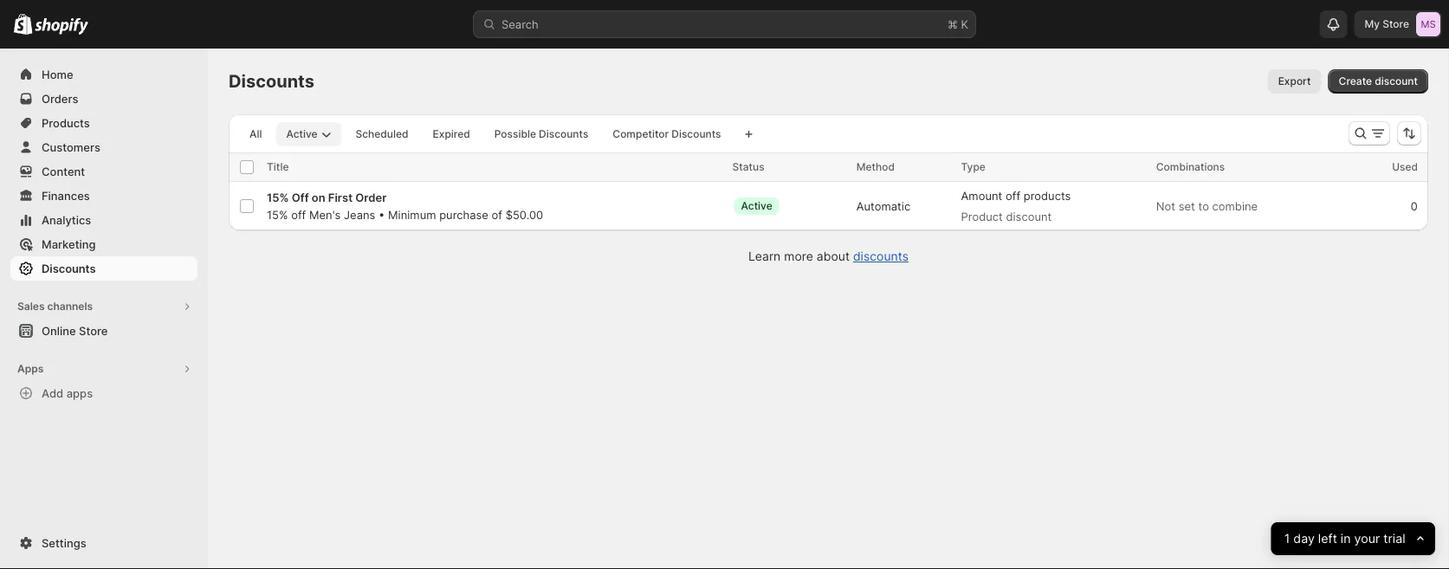 Task type: locate. For each thing, give the bounding box(es) containing it.
automatic
[[856, 199, 910, 213]]

possible
[[494, 128, 536, 140]]

store
[[1383, 18, 1409, 30], [79, 324, 108, 337]]

not set to combine
[[1156, 199, 1258, 213]]

store right the my
[[1383, 18, 1409, 30]]

discounts
[[853, 249, 909, 264]]

order
[[355, 191, 387, 204]]

1 vertical spatial discount
[[1006, 210, 1052, 223]]

k
[[961, 17, 968, 31]]

0 horizontal spatial store
[[79, 324, 108, 337]]

active up title button
[[286, 128, 317, 140]]

1 horizontal spatial store
[[1383, 18, 1409, 30]]

0 horizontal spatial active button
[[276, 122, 342, 146]]

store for my store
[[1383, 18, 1409, 30]]

0 vertical spatial active
[[286, 128, 317, 140]]

status
[[732, 161, 764, 173]]

expired link
[[422, 122, 480, 146]]

marketing link
[[10, 232, 197, 256]]

set
[[1179, 199, 1195, 213]]

trial
[[1384, 531, 1406, 546]]

discount inside amount off products product discount
[[1006, 210, 1052, 223]]

shopify image
[[14, 14, 32, 34]]

add apps
[[42, 386, 93, 400]]

title
[[267, 161, 289, 173]]

settings
[[42, 536, 86, 550]]

15%
[[267, 191, 289, 204], [267, 208, 288, 221]]

your
[[1354, 531, 1380, 546]]

of
[[492, 208, 502, 221]]

0 vertical spatial discount
[[1375, 75, 1418, 87]]

left
[[1318, 531, 1337, 546]]

1 horizontal spatial active
[[741, 200, 772, 212]]

1 day left in your trial button
[[1271, 522, 1435, 555]]

possible discounts link
[[484, 122, 599, 146]]

1 vertical spatial active
[[741, 200, 772, 212]]

learn
[[748, 249, 781, 264]]

discount right create
[[1375, 75, 1418, 87]]

add
[[42, 386, 63, 400]]

1 horizontal spatial active button
[[732, 189, 798, 223]]

in
[[1341, 531, 1351, 546]]

discounts down marketing
[[42, 262, 96, 275]]

discount
[[1375, 75, 1418, 87], [1006, 210, 1052, 223]]

sales channels
[[17, 300, 93, 313]]

discounts
[[229, 71, 314, 92], [539, 128, 588, 140], [672, 128, 721, 140], [42, 262, 96, 275]]

content
[[42, 165, 85, 178]]

about
[[817, 249, 850, 264]]

apps
[[17, 362, 44, 375]]

tab list
[[236, 121, 735, 146]]

sales channels button
[[10, 294, 197, 319]]

type
[[961, 161, 986, 173]]

0
[[1411, 199, 1418, 213]]

discounts right possible
[[539, 128, 588, 140]]

1 vertical spatial active button
[[732, 189, 798, 223]]

scheduled
[[356, 128, 408, 140]]

0 horizontal spatial discount
[[1006, 210, 1052, 223]]

active
[[286, 128, 317, 140], [741, 200, 772, 212]]

0 vertical spatial off
[[1006, 189, 1020, 202]]

amount off products product discount
[[961, 189, 1071, 223]]

to
[[1198, 199, 1209, 213]]

0 vertical spatial 15%
[[267, 191, 289, 204]]

apps
[[66, 386, 93, 400]]

minimum
[[388, 208, 436, 221]]

customers
[[42, 140, 100, 154]]

discount down products
[[1006, 210, 1052, 223]]

products
[[1024, 189, 1071, 202]]

export button
[[1268, 69, 1321, 94]]

1 vertical spatial off
[[291, 208, 306, 221]]

active button down status
[[732, 189, 798, 223]]

my store
[[1365, 18, 1409, 30]]

1 vertical spatial 15%
[[267, 208, 288, 221]]

⌘
[[948, 17, 958, 31]]

store down sales channels button
[[79, 324, 108, 337]]

1 vertical spatial store
[[79, 324, 108, 337]]

online
[[42, 324, 76, 337]]

0 horizontal spatial off
[[291, 208, 306, 221]]

day
[[1294, 531, 1315, 546]]

15% left men's on the top of the page
[[267, 208, 288, 221]]

0 vertical spatial store
[[1383, 18, 1409, 30]]

1 horizontal spatial off
[[1006, 189, 1020, 202]]

create
[[1339, 75, 1372, 87]]

discounts up all
[[229, 71, 314, 92]]

off down off
[[291, 208, 306, 221]]

learn more about discounts
[[748, 249, 909, 264]]

1 horizontal spatial discount
[[1375, 75, 1418, 87]]

off right amount
[[1006, 189, 1020, 202]]

discounts link
[[853, 249, 909, 264]]

finances
[[42, 189, 90, 202]]

customers link
[[10, 135, 197, 159]]

combine
[[1212, 199, 1258, 213]]

tab list containing all
[[236, 121, 735, 146]]

active down status
[[741, 200, 772, 212]]

my store image
[[1416, 12, 1440, 36]]

active button up title button
[[276, 122, 342, 146]]

discounts right competitor in the top left of the page
[[672, 128, 721, 140]]

off
[[1006, 189, 1020, 202], [291, 208, 306, 221]]

more
[[784, 249, 813, 264]]

store inside button
[[79, 324, 108, 337]]

15% left off
[[267, 191, 289, 204]]



Task type: describe. For each thing, give the bounding box(es) containing it.
add apps button
[[10, 381, 197, 405]]

online store link
[[10, 319, 197, 343]]

off
[[292, 191, 309, 204]]

sales
[[17, 300, 45, 313]]

finances link
[[10, 184, 197, 208]]

men's
[[309, 208, 341, 221]]

used
[[1392, 161, 1418, 173]]

content link
[[10, 159, 197, 184]]

0 horizontal spatial active
[[286, 128, 317, 140]]

competitor discounts
[[613, 128, 721, 140]]

discounts link
[[10, 256, 197, 281]]

competitor
[[613, 128, 669, 140]]

used button
[[1392, 159, 1435, 176]]

$50.00
[[506, 208, 543, 221]]

amount
[[961, 189, 1002, 202]]

all link
[[239, 122, 272, 146]]

title button
[[267, 159, 306, 176]]

shopify image
[[35, 18, 89, 35]]

discount inside create discount button
[[1375, 75, 1418, 87]]

analytics link
[[10, 208, 197, 232]]

home link
[[10, 62, 197, 87]]

off inside amount off products product discount
[[1006, 189, 1020, 202]]

competitor discounts link
[[602, 122, 731, 146]]

all
[[249, 128, 262, 140]]

scheduled link
[[345, 122, 419, 146]]

orders
[[42, 92, 78, 105]]

purchase
[[439, 208, 488, 221]]

1 15% from the top
[[267, 191, 289, 204]]

marketing
[[42, 237, 96, 251]]

expired
[[433, 128, 470, 140]]

product
[[961, 210, 1003, 223]]

online store button
[[0, 319, 208, 343]]

possible discounts
[[494, 128, 588, 140]]

1
[[1284, 531, 1290, 546]]

apps button
[[10, 357, 197, 381]]

15% off on first order 15% off men's jeans • minimum purchase of $50.00
[[267, 191, 543, 221]]

first
[[328, 191, 353, 204]]

products link
[[10, 111, 197, 135]]

store for online store
[[79, 324, 108, 337]]

1 day left in your trial
[[1284, 531, 1406, 546]]

home
[[42, 68, 73, 81]]

method
[[856, 161, 895, 173]]

search
[[501, 17, 539, 31]]

off inside 15% off on first order 15% off men's jeans • minimum purchase of $50.00
[[291, 208, 306, 221]]

jeans
[[344, 208, 375, 221]]

create discount
[[1339, 75, 1418, 87]]

on
[[312, 191, 325, 204]]

not
[[1156, 199, 1175, 213]]

my
[[1365, 18, 1380, 30]]

export
[[1278, 75, 1311, 87]]

orders link
[[10, 87, 197, 111]]

combinations
[[1156, 161, 1225, 173]]

online store
[[42, 324, 108, 337]]

create discount button
[[1328, 69, 1428, 94]]

settings link
[[10, 531, 197, 555]]

channels
[[47, 300, 93, 313]]

⌘ k
[[948, 17, 968, 31]]

analytics
[[42, 213, 91, 226]]

•
[[379, 208, 385, 221]]

0 vertical spatial active button
[[276, 122, 342, 146]]

products
[[42, 116, 90, 129]]

2 15% from the top
[[267, 208, 288, 221]]



Task type: vqa. For each thing, say whether or not it's contained in the screenshot.
Greg Robinson image
no



